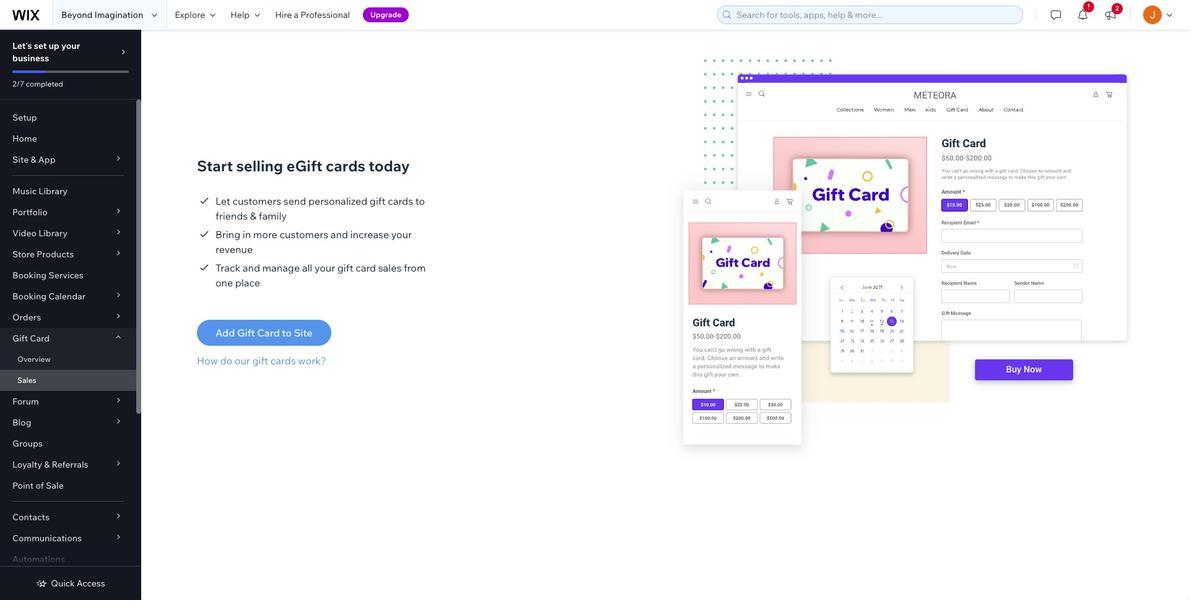 Task type: locate. For each thing, give the bounding box(es) containing it.
let
[[216, 195, 230, 208]]

1 vertical spatial &
[[250, 210, 257, 222]]

store products button
[[0, 244, 136, 265]]

0 vertical spatial site
[[12, 154, 29, 165]]

cards inside let customers send personalized gift cards to friends & family bring in more customers and increase your revenue track and manage all your gift card sales from one place
[[388, 195, 413, 208]]

card up overview
[[30, 333, 50, 344]]

customers up family
[[233, 195, 281, 208]]

point of sale link
[[0, 476, 136, 497]]

2 booking from the top
[[12, 291, 47, 302]]

increase
[[350, 229, 389, 241]]

overview
[[17, 355, 51, 364]]

cards left work?
[[271, 355, 296, 367]]

2 vertical spatial &
[[44, 460, 50, 471]]

and up place
[[243, 262, 260, 275]]

how
[[197, 355, 218, 367]]

booking up orders
[[12, 291, 47, 302]]

completed
[[26, 79, 63, 89]]

home
[[12, 133, 37, 144]]

card inside button
[[257, 327, 280, 340]]

gift down orders
[[12, 333, 28, 344]]

loyalty & referrals button
[[0, 455, 136, 476]]

video library button
[[0, 223, 136, 244]]

video
[[12, 228, 37, 239]]

1 horizontal spatial to
[[415, 195, 425, 208]]

0 vertical spatial cards
[[326, 157, 365, 175]]

card up "how do our gift cards work?" button
[[257, 327, 280, 340]]

of
[[36, 481, 44, 492]]

1 horizontal spatial gift
[[237, 327, 255, 340]]

0 horizontal spatial &
[[31, 154, 36, 165]]

bring
[[216, 229, 241, 241]]

beyond
[[61, 9, 93, 20]]

0 horizontal spatial site
[[12, 154, 29, 165]]

1 horizontal spatial gift
[[338, 262, 353, 275]]

1 horizontal spatial your
[[315, 262, 335, 275]]

0 horizontal spatial gift
[[12, 333, 28, 344]]

all
[[302, 262, 312, 275]]

gift
[[237, 327, 255, 340], [12, 333, 28, 344]]

blog
[[12, 418, 31, 429]]

manage
[[262, 262, 300, 275]]

egift
[[287, 157, 323, 175]]

&
[[31, 154, 36, 165], [250, 210, 257, 222], [44, 460, 50, 471]]

0 horizontal spatial card
[[30, 333, 50, 344]]

0 vertical spatial to
[[415, 195, 425, 208]]

your right all
[[315, 262, 335, 275]]

& left family
[[250, 210, 257, 222]]

2 vertical spatial your
[[315, 262, 335, 275]]

0 horizontal spatial cards
[[271, 355, 296, 367]]

1 horizontal spatial card
[[257, 327, 280, 340]]

card
[[356, 262, 376, 275]]

professional
[[301, 9, 350, 20]]

1 vertical spatial and
[[243, 262, 260, 275]]

2 horizontal spatial &
[[250, 210, 257, 222]]

gift card
[[12, 333, 50, 344]]

site down home
[[12, 154, 29, 165]]

your inside "let's set up your business"
[[61, 40, 80, 51]]

2 horizontal spatial your
[[391, 229, 412, 241]]

and
[[331, 229, 348, 241], [243, 262, 260, 275]]

gift
[[370, 195, 386, 208], [338, 262, 353, 275], [252, 355, 268, 367]]

gift right add on the left bottom
[[237, 327, 255, 340]]

1 library from the top
[[39, 186, 68, 197]]

library inside dropdown button
[[39, 228, 67, 239]]

help button
[[223, 0, 268, 30]]

& left app
[[31, 154, 36, 165]]

2/7
[[12, 79, 24, 89]]

0 vertical spatial booking
[[12, 270, 47, 281]]

& right loyalty
[[44, 460, 50, 471]]

2/7 completed
[[12, 79, 63, 89]]

booking for booking services
[[12, 270, 47, 281]]

1 horizontal spatial cards
[[326, 157, 365, 175]]

booking calendar button
[[0, 286, 136, 307]]

to inside button
[[282, 327, 292, 340]]

1 vertical spatial to
[[282, 327, 292, 340]]

& inside popup button
[[44, 460, 50, 471]]

0 vertical spatial your
[[61, 40, 80, 51]]

library up products
[[39, 228, 67, 239]]

library
[[39, 186, 68, 197], [39, 228, 67, 239]]

2 vertical spatial cards
[[271, 355, 296, 367]]

2 horizontal spatial gift
[[370, 195, 386, 208]]

1 horizontal spatial &
[[44, 460, 50, 471]]

gift left card
[[338, 262, 353, 275]]

site up work?
[[294, 327, 313, 340]]

add gift card to site button
[[197, 320, 331, 346]]

2 horizontal spatial cards
[[388, 195, 413, 208]]

point
[[12, 481, 34, 492]]

& inside let customers send personalized gift cards to friends & family bring in more customers and increase your revenue track and manage all your gift card sales from one place
[[250, 210, 257, 222]]

add gift card to site
[[216, 327, 313, 340]]

0 horizontal spatial to
[[282, 327, 292, 340]]

today
[[369, 157, 410, 175]]

point of sale
[[12, 481, 64, 492]]

booking calendar
[[12, 291, 86, 302]]

0 horizontal spatial your
[[61, 40, 80, 51]]

1 vertical spatial booking
[[12, 291, 47, 302]]

Search for tools, apps, help & more... field
[[733, 6, 1019, 24]]

0 vertical spatial customers
[[233, 195, 281, 208]]

to inside let customers send personalized gift cards to friends & family bring in more customers and increase your revenue track and manage all your gift card sales from one place
[[415, 195, 425, 208]]

customers up all
[[280, 229, 328, 241]]

groups link
[[0, 434, 136, 455]]

0 horizontal spatial gift
[[252, 355, 268, 367]]

calendar
[[49, 291, 86, 302]]

booking inside popup button
[[12, 291, 47, 302]]

2 button
[[1097, 0, 1124, 30]]

business
[[12, 53, 49, 64]]

card
[[257, 327, 280, 340], [30, 333, 50, 344]]

to
[[415, 195, 425, 208], [282, 327, 292, 340]]

hire
[[275, 9, 292, 20]]

0 vertical spatial &
[[31, 154, 36, 165]]

2 library from the top
[[39, 228, 67, 239]]

1 horizontal spatial site
[[294, 327, 313, 340]]

gift up increase
[[370, 195, 386, 208]]

personalized
[[308, 195, 368, 208]]

your
[[61, 40, 80, 51], [391, 229, 412, 241], [315, 262, 335, 275]]

automations link
[[0, 550, 136, 571]]

1 vertical spatial cards
[[388, 195, 413, 208]]

site
[[12, 154, 29, 165], [294, 327, 313, 340]]

referrals
[[52, 460, 88, 471]]

your right the up on the top left
[[61, 40, 80, 51]]

booking down store
[[12, 270, 47, 281]]

home link
[[0, 128, 136, 149]]

imagination
[[94, 9, 143, 20]]

store
[[12, 249, 35, 260]]

1 booking from the top
[[12, 270, 47, 281]]

2 vertical spatial gift
[[252, 355, 268, 367]]

1 vertical spatial site
[[294, 327, 313, 340]]

& for referrals
[[44, 460, 50, 471]]

orders
[[12, 312, 41, 323]]

1 vertical spatial library
[[39, 228, 67, 239]]

gift right our
[[252, 355, 268, 367]]

your right increase
[[391, 229, 412, 241]]

cards up personalized on the top left of page
[[326, 157, 365, 175]]

communications button
[[0, 528, 136, 550]]

0 vertical spatial library
[[39, 186, 68, 197]]

let's set up your business
[[12, 40, 80, 64]]

1 horizontal spatial and
[[331, 229, 348, 241]]

and left increase
[[331, 229, 348, 241]]

1 vertical spatial customers
[[280, 229, 328, 241]]

cards down today
[[388, 195, 413, 208]]

selling
[[236, 157, 283, 175]]

library up portfolio popup button
[[39, 186, 68, 197]]

booking for booking calendar
[[12, 291, 47, 302]]

customers
[[233, 195, 281, 208], [280, 229, 328, 241]]

site & app button
[[0, 149, 136, 170]]

& inside dropdown button
[[31, 154, 36, 165]]



Task type: vqa. For each thing, say whether or not it's contained in the screenshot.
2.
no



Task type: describe. For each thing, give the bounding box(es) containing it.
more
[[253, 229, 277, 241]]

loyalty
[[12, 460, 42, 471]]

site & app
[[12, 154, 55, 165]]

& for app
[[31, 154, 36, 165]]

music library link
[[0, 181, 136, 202]]

gift card button
[[0, 328, 136, 349]]

send
[[284, 195, 306, 208]]

a
[[294, 9, 299, 20]]

cards inside "how do our gift cards work?" button
[[271, 355, 296, 367]]

sidebar element
[[0, 30, 141, 601]]

library for music library
[[39, 186, 68, 197]]

quick access
[[51, 579, 105, 590]]

music
[[12, 186, 37, 197]]

sale
[[46, 481, 64, 492]]

how do our gift cards work?
[[197, 355, 326, 367]]

sales link
[[0, 370, 136, 392]]

1 vertical spatial your
[[391, 229, 412, 241]]

automations
[[12, 554, 65, 566]]

store products
[[12, 249, 74, 260]]

sales
[[17, 376, 36, 385]]

gift inside dropdown button
[[12, 333, 28, 344]]

gift inside button
[[237, 327, 255, 340]]

start selling egift cards today
[[197, 157, 410, 175]]

beyond imagination
[[61, 9, 143, 20]]

contacts button
[[0, 507, 136, 528]]

sales
[[378, 262, 402, 275]]

forum
[[12, 397, 39, 408]]

hire a professional link
[[268, 0, 357, 30]]

quick access button
[[36, 579, 105, 590]]

blog button
[[0, 413, 136, 434]]

explore
[[175, 9, 205, 20]]

track
[[216, 262, 241, 275]]

upgrade
[[370, 10, 402, 19]]

overview link
[[0, 349, 136, 370]]

family
[[259, 210, 287, 222]]

setup
[[12, 112, 37, 123]]

groups
[[12, 439, 43, 450]]

0 vertical spatial and
[[331, 229, 348, 241]]

1 vertical spatial gift
[[338, 262, 353, 275]]

from
[[404, 262, 426, 275]]

place
[[235, 277, 260, 289]]

portfolio button
[[0, 202, 136, 223]]

gift inside button
[[252, 355, 268, 367]]

0 vertical spatial gift
[[370, 195, 386, 208]]

music library
[[12, 186, 68, 197]]

quick
[[51, 579, 75, 590]]

help
[[231, 9, 250, 20]]

app
[[38, 154, 55, 165]]

contacts
[[12, 512, 50, 524]]

upgrade button
[[363, 7, 409, 22]]

hire a professional
[[275, 9, 350, 20]]

loyalty & referrals
[[12, 460, 88, 471]]

card inside dropdown button
[[30, 333, 50, 344]]

one
[[216, 277, 233, 289]]

add
[[216, 327, 235, 340]]

booking services link
[[0, 265, 136, 286]]

booking services
[[12, 270, 84, 281]]

let customers send personalized gift cards to friends & family bring in more customers and increase your revenue track and manage all your gift card sales from one place
[[216, 195, 426, 289]]

video library
[[12, 228, 67, 239]]

portfolio
[[12, 207, 48, 218]]

set
[[34, 40, 47, 51]]

our
[[235, 355, 250, 367]]

services
[[49, 270, 84, 281]]

orders button
[[0, 307, 136, 328]]

work?
[[298, 355, 326, 367]]

library for video library
[[39, 228, 67, 239]]

forum button
[[0, 392, 136, 413]]

0 horizontal spatial and
[[243, 262, 260, 275]]

in
[[243, 229, 251, 241]]

let's
[[12, 40, 32, 51]]

communications
[[12, 533, 82, 545]]

up
[[49, 40, 59, 51]]

setup link
[[0, 107, 136, 128]]

revenue
[[216, 244, 253, 256]]

site inside dropdown button
[[12, 154, 29, 165]]

site inside button
[[294, 327, 313, 340]]

friends
[[216, 210, 248, 222]]

how do our gift cards work? button
[[197, 354, 331, 369]]

access
[[77, 579, 105, 590]]



